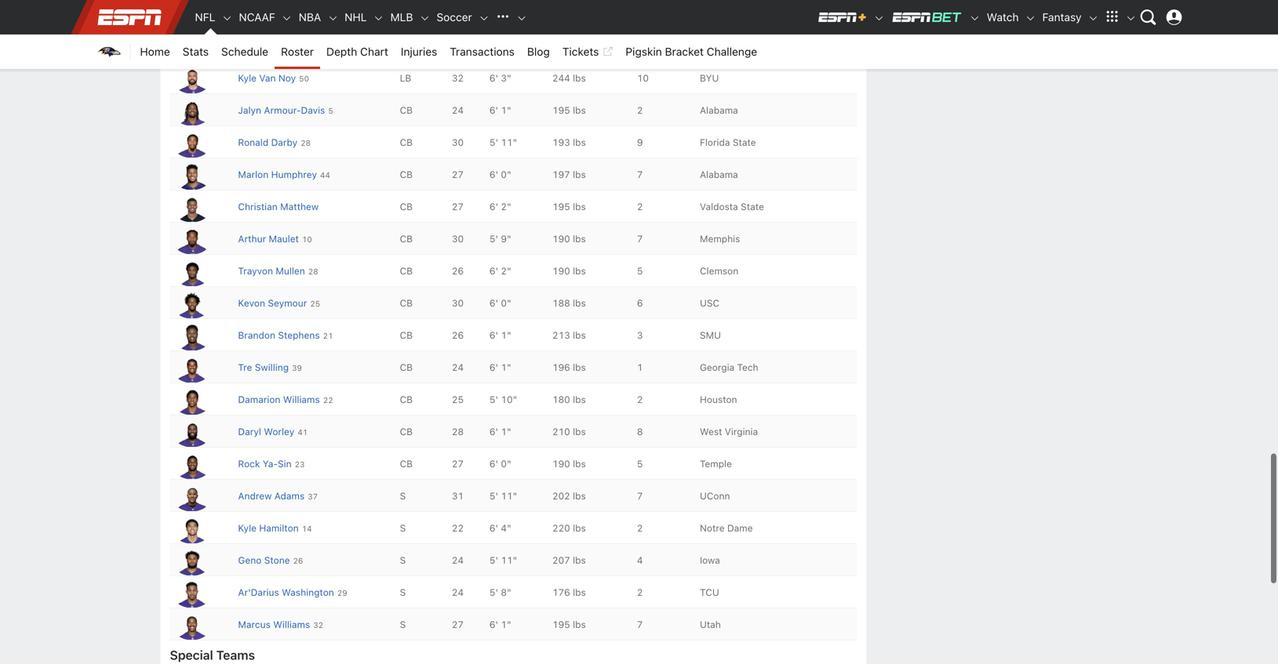 Task type: locate. For each thing, give the bounding box(es) containing it.
external link image
[[602, 42, 613, 61]]

4 2 from the top
[[637, 523, 643, 534]]

https://a.espncdn.com/i/headshots/nfl/players/full/4240476.png image
[[173, 356, 211, 383]]

1 6' 0" from the top
[[490, 169, 511, 180]]

2 vertical spatial 195 lbs
[[552, 620, 586, 631]]

williams down 39
[[283, 394, 320, 405]]

1 7 from the top
[[637, 169, 643, 180]]

5' left 193
[[490, 137, 498, 148]]

6' 1" down the 5' 8"
[[490, 620, 511, 631]]

2 vertical spatial 190 lbs
[[552, 459, 586, 470]]

0 vertical spatial 10
[[637, 73, 649, 84]]

notre dame
[[700, 523, 753, 534]]

1 vertical spatial georgia
[[700, 362, 735, 373]]

1 lb from the top
[[400, 8, 411, 19]]

cb for damarion williams
[[400, 394, 413, 405]]

190 up 202
[[552, 459, 570, 470]]

0 vertical spatial 190
[[552, 234, 570, 245]]

0" up 4"
[[501, 459, 511, 470]]

5' left 9"
[[490, 234, 498, 245]]

5 for 6' 0"
[[637, 459, 643, 470]]

0 vertical spatial 22
[[452, 8, 464, 19]]

1" down 5' 10"
[[501, 427, 511, 438]]

state right valdosta
[[741, 201, 764, 212]]

3 6' 1" from the top
[[490, 330, 511, 341]]

1 vertical spatial 22
[[323, 396, 333, 405]]

1 vertical spatial 10
[[302, 235, 312, 244]]

22
[[452, 8, 464, 19], [323, 396, 333, 405], [452, 523, 464, 534]]

georgia left tech
[[700, 362, 735, 373]]

3 195 lbs from the top
[[552, 620, 586, 631]]

kevon
[[238, 298, 265, 309]]

28 right the mullen at the left top
[[308, 267, 318, 276]]

uconn
[[700, 491, 730, 502]]

more sports image
[[516, 13, 527, 24]]

state right florida
[[733, 137, 756, 148]]

1" up 5' 10"
[[501, 362, 511, 373]]

7 6' from the top
[[490, 266, 498, 277]]

kyle for kyle van noy
[[238, 73, 257, 84]]

9 cb from the top
[[400, 362, 413, 373]]

2 vertical spatial 190
[[552, 459, 570, 470]]

190 for 9"
[[552, 234, 570, 245]]

3 7 from the top
[[637, 491, 643, 502]]

stephens
[[278, 330, 320, 341]]

12 lbs from the top
[[573, 394, 586, 405]]

197 lbs
[[552, 169, 586, 180]]

mlb
[[390, 11, 413, 24]]

1 0" from the top
[[501, 169, 511, 180]]

nhl image
[[373, 13, 384, 24]]

https://a.espncdn.com/i/headshots/nfl/players/full/3042436.png image
[[173, 420, 211, 448]]

32 down transactions 'link'
[[452, 73, 464, 84]]

andrew
[[238, 491, 272, 502]]

2 for valdosta state
[[637, 201, 643, 212]]

0 vertical spatial 5' 11"
[[490, 137, 517, 148]]

0 vertical spatial georgia
[[700, 41, 735, 52]]

5' for 190
[[490, 234, 498, 245]]

roquan
[[238, 41, 272, 52]]

1 vertical spatial lb
[[400, 41, 411, 52]]

tre swilling link
[[238, 362, 289, 373]]

0" for 188 lbs
[[501, 298, 511, 309]]

6' for 39
[[490, 362, 498, 373]]

2 vertical spatial 6' 0"
[[490, 459, 511, 470]]

cb for daryl worley
[[400, 427, 413, 438]]

5 2 from the top
[[637, 588, 643, 599]]

5' 9"
[[490, 234, 511, 245]]

2"
[[501, 201, 511, 212], [501, 266, 511, 277]]

lbs for jalyn armour-davis
[[573, 105, 586, 116]]

18 lbs from the top
[[573, 588, 586, 599]]

depth chart
[[326, 45, 388, 58]]

1 6 from the top
[[637, 41, 643, 52]]

14
[[302, 525, 312, 534]]

teams
[[216, 648, 255, 663]]

11" down 4"
[[501, 555, 517, 566]]

32 down washington
[[313, 621, 323, 630]]

5
[[328, 106, 333, 116], [637, 266, 643, 277], [637, 459, 643, 470]]

1 vertical spatial 6' 0"
[[490, 298, 511, 309]]

6 up the 3
[[637, 298, 643, 309]]

28
[[301, 139, 311, 148], [308, 267, 318, 276], [452, 427, 464, 438]]

0 vertical spatial 25
[[310, 300, 320, 309]]

1 vertical spatial alabama
[[700, 169, 738, 180]]

3 lbs from the top
[[573, 105, 586, 116]]

5' for 207
[[490, 555, 498, 566]]

2 vertical spatial 22
[[452, 523, 464, 534]]

2 lbs from the top
[[573, 73, 586, 84]]

noy
[[278, 73, 296, 84]]

6' 3" for 22
[[490, 8, 511, 19]]

lbs for roquan smith
[[573, 41, 586, 52]]

6' for 21
[[490, 330, 498, 341]]

28 for ronald darby
[[301, 139, 311, 148]]

1 5' 11" from the top
[[490, 137, 517, 148]]

lbs for ar'darius washington
[[573, 588, 586, 599]]

4 7 from the top
[[637, 620, 643, 631]]

22 down 31
[[452, 523, 464, 534]]

5 5' from the top
[[490, 555, 498, 566]]

2 vertical spatial lb
[[400, 73, 411, 84]]

190 lbs up 188 lbs
[[552, 266, 586, 277]]

190 lbs for 0"
[[552, 459, 586, 470]]

0 vertical spatial kyle
[[238, 73, 257, 84]]

arthur
[[238, 234, 266, 245]]

1 vertical spatial 32
[[313, 621, 323, 630]]

1 vertical spatial 3"
[[501, 73, 511, 84]]

1 lbs from the top
[[573, 41, 586, 52]]

https://a.espncdn.com/i/headshots/nfl/players/full/3910229.png image
[[173, 452, 211, 480]]

2 0" from the top
[[501, 298, 511, 309]]

6' 1" down espn more sports home page image
[[490, 41, 511, 52]]

202
[[552, 491, 570, 502]]

1 s from the top
[[400, 491, 406, 502]]

4 27 from the top
[[452, 620, 464, 631]]

5' for 193
[[490, 137, 498, 148]]

home
[[140, 45, 170, 58]]

0 vertical spatial 6' 2"
[[490, 201, 511, 212]]

2 1" from the top
[[501, 105, 511, 116]]

1 horizontal spatial 10
[[637, 73, 649, 84]]

espn bet image left watch
[[970, 13, 981, 24]]

1 alabama from the top
[[700, 105, 738, 116]]

22 right damarion williams link
[[323, 396, 333, 405]]

6' 3" right soccer "image"
[[490, 8, 511, 19]]

0 vertical spatial 190 lbs
[[552, 234, 586, 245]]

10 6' from the top
[[490, 362, 498, 373]]

1
[[637, 362, 643, 373]]

220
[[552, 523, 570, 534]]

6' 2"
[[490, 201, 511, 212], [490, 266, 511, 277]]

6' 0" up "6' 4""
[[490, 459, 511, 470]]

195 down 176
[[552, 620, 570, 631]]

27
[[452, 169, 464, 180], [452, 201, 464, 212], [452, 459, 464, 470], [452, 620, 464, 631]]

1 6' 1" from the top
[[490, 41, 511, 52]]

1 2 from the top
[[637, 105, 643, 116]]

ronald darby 28
[[238, 137, 311, 148]]

1 190 from the top
[[552, 234, 570, 245]]

244
[[552, 73, 570, 84]]

1 5' from the top
[[490, 137, 498, 148]]

0 horizontal spatial 25
[[310, 300, 320, 309]]

190 for 2"
[[552, 266, 570, 277]]

pigskin bracket challenge
[[626, 45, 757, 58]]

lb left mlb image
[[400, 8, 411, 19]]

0 vertical spatial state
[[733, 137, 756, 148]]

mullen
[[276, 266, 305, 277]]

22 left soccer "image"
[[452, 8, 464, 19]]

5 1" from the top
[[501, 427, 511, 438]]

mlb image
[[419, 13, 430, 24]]

25
[[310, 300, 320, 309], [452, 394, 464, 405]]

176 lbs
[[552, 588, 586, 599]]

0 horizontal spatial 10
[[302, 235, 312, 244]]

0 vertical spatial 5
[[328, 106, 333, 116]]

6' 1" down 5' 10"
[[490, 427, 511, 438]]

190 up 188
[[552, 266, 570, 277]]

2" for 26
[[501, 266, 511, 277]]

196
[[552, 362, 570, 373]]

2 5' from the top
[[490, 234, 498, 245]]

3" for 32
[[501, 73, 511, 84]]

0 vertical spatial 11"
[[501, 137, 517, 148]]

kyle left hamilton
[[238, 523, 257, 534]]

24
[[452, 105, 464, 116], [452, 362, 464, 373], [452, 555, 464, 566], [452, 588, 464, 599]]

trenton
[[238, 8, 272, 19]]

2" up 9"
[[501, 201, 511, 212]]

https://a.espncdn.com/i/headshots/nfl/players/full/2576599.png image
[[173, 484, 211, 512]]

3 0" from the top
[[501, 459, 511, 470]]

28 inside ronald darby 28
[[301, 139, 311, 148]]

https://a.espncdn.com/i/headshots/nfl/players/full/4430831.png image
[[173, 2, 211, 29]]

1 vertical spatial 28
[[308, 267, 318, 276]]

alabama up florida
[[700, 105, 738, 116]]

6' for davis
[[490, 105, 498, 116]]

pigskin
[[626, 45, 662, 58]]

3 190 from the top
[[552, 459, 570, 470]]

3 6' 0" from the top
[[490, 459, 511, 470]]

1 vertical spatial 2"
[[501, 266, 511, 277]]

236 lbs
[[552, 41, 586, 52]]

cb for jalyn armour-davis
[[400, 105, 413, 116]]

lb down injuries link
[[400, 73, 411, 84]]

3 1" from the top
[[501, 330, 511, 341]]

0 vertical spatial 2"
[[501, 201, 511, 212]]

6' 3" down transactions 'link'
[[490, 73, 511, 84]]

4 lbs from the top
[[573, 137, 586, 148]]

0 vertical spatial 6' 0"
[[490, 169, 511, 180]]

houston
[[700, 394, 737, 405]]

6' for noy
[[490, 73, 498, 84]]

7 for 195 lbs
[[637, 620, 643, 631]]

andrew adams link
[[238, 491, 305, 502]]

195 lbs down 176 lbs
[[552, 620, 586, 631]]

5' left 10" on the left bottom of page
[[490, 394, 498, 405]]

1 vertical spatial 5
[[637, 266, 643, 277]]

28 up 31
[[452, 427, 464, 438]]

0 vertical spatial 3"
[[501, 8, 511, 19]]

2 24 from the top
[[452, 362, 464, 373]]

30
[[316, 10, 326, 19], [452, 137, 464, 148], [452, 234, 464, 245], [452, 298, 464, 309]]

chart
[[360, 45, 388, 58]]

7 cb from the top
[[400, 298, 413, 309]]

espn bet image
[[891, 11, 963, 24], [970, 13, 981, 24]]

lb down mlb link
[[400, 41, 411, 52]]

3" for 22
[[501, 8, 511, 19]]

6 down global navigation element
[[637, 41, 643, 52]]

1" for 6
[[501, 41, 511, 52]]

2 down 4
[[637, 588, 643, 599]]

2 2" from the top
[[501, 266, 511, 277]]

0" left 188
[[501, 298, 511, 309]]

17 lbs from the top
[[573, 555, 586, 566]]

0 vertical spatial 195 lbs
[[552, 105, 586, 116]]

west virginia
[[700, 427, 758, 438]]

6' 1" left 213
[[490, 330, 511, 341]]

2 vertical spatial 5
[[637, 459, 643, 470]]

6' 0" left 188
[[490, 298, 511, 309]]

armour-
[[264, 105, 301, 116]]

195 lbs down 244 lbs
[[552, 105, 586, 116]]

state for florida state
[[733, 137, 756, 148]]

lb
[[400, 8, 411, 19], [400, 41, 411, 52], [400, 73, 411, 84]]

brandon
[[238, 330, 275, 341]]

alabama up valdosta
[[700, 169, 738, 180]]

washington
[[282, 588, 334, 599]]

190 lbs right 9"
[[552, 234, 586, 245]]

10 right maulet
[[302, 235, 312, 244]]

12 6' from the top
[[490, 459, 498, 470]]

25 inside kevon seymour 25
[[310, 300, 320, 309]]

1" for 7
[[501, 620, 511, 631]]

williams down the ar'darius washington 29
[[273, 620, 310, 631]]

georgia up byu
[[700, 41, 735, 52]]

nba link
[[292, 0, 327, 35]]

1 vertical spatial 5' 11"
[[490, 491, 517, 502]]

1 vertical spatial 6' 3"
[[490, 73, 511, 84]]

1" for 1
[[501, 362, 511, 373]]

1 cb from the top
[[400, 105, 413, 116]]

trenton simpson link
[[238, 8, 313, 19]]

https://a.espncdn.com/i/headshots/nfl/players/full/4035458.png image
[[173, 259, 211, 287]]

ar'darius washington link
[[238, 588, 334, 599]]

6' 1" down transactions 'link'
[[490, 105, 511, 116]]

special
[[170, 648, 213, 663]]

christian
[[238, 201, 278, 212]]

11 lbs from the top
[[573, 362, 586, 373]]

1" down transactions 'link'
[[501, 105, 511, 116]]

0 vertical spatial williams
[[283, 394, 320, 405]]

jalyn
[[238, 105, 261, 116]]

1" left 213
[[501, 330, 511, 341]]

5 cb from the top
[[400, 234, 413, 245]]

adams
[[274, 491, 305, 502]]

1 vertical spatial 190
[[552, 266, 570, 277]]

2 vertical spatial 11"
[[501, 555, 517, 566]]

nhl
[[345, 11, 367, 24]]

3 24 from the top
[[452, 555, 464, 566]]

2 6' 0" from the top
[[490, 298, 511, 309]]

0 vertical spatial 6
[[637, 41, 643, 52]]

3 6' from the top
[[490, 73, 498, 84]]

2 lb from the top
[[400, 41, 411, 52]]

maulet
[[269, 234, 299, 245]]

1 vertical spatial williams
[[273, 620, 310, 631]]

https://a.espncdn.com/i/headshots/nfl/players/full/4362492.png image
[[173, 581, 211, 608]]

1 6' 3" from the top
[[490, 8, 511, 19]]

44
[[320, 171, 330, 180]]

6' 1" for 1
[[490, 362, 511, 373]]

21
[[323, 332, 333, 341]]

5' left the 8"
[[490, 588, 498, 599]]

6' 2" for 26
[[490, 266, 511, 277]]

3" down transactions 'link'
[[501, 73, 511, 84]]

ar'darius washington 29
[[238, 588, 347, 599]]

lbs for daryl worley
[[573, 427, 586, 438]]

6' 0" for 188 lbs
[[490, 298, 511, 309]]

5 right davis on the left of page
[[328, 106, 333, 116]]

1 vertical spatial 25
[[452, 394, 464, 405]]

195 for valdosta state
[[552, 201, 570, 212]]

4 1" from the top
[[501, 362, 511, 373]]

more espn image
[[1101, 5, 1124, 29], [1126, 13, 1137, 24]]

2 vertical spatial 0"
[[501, 459, 511, 470]]

2 190 lbs from the top
[[552, 266, 586, 277]]

6 5' from the top
[[490, 588, 498, 599]]

1 11" from the top
[[501, 137, 517, 148]]

16 lbs from the top
[[573, 523, 586, 534]]

28 right darby
[[301, 139, 311, 148]]

daryl worley link
[[238, 427, 294, 438]]

4 24 from the top
[[452, 588, 464, 599]]

195 lbs down 197 lbs
[[552, 201, 586, 212]]

6' 3"
[[490, 8, 511, 19], [490, 73, 511, 84]]

25 left 5' 10"
[[452, 394, 464, 405]]

6' 1" for 2
[[490, 105, 511, 116]]

1 vertical spatial 195 lbs
[[552, 201, 586, 212]]

7 for 202 lbs
[[637, 491, 643, 502]]

7 lbs from the top
[[573, 234, 586, 245]]

24 for 195 lbs
[[452, 105, 464, 116]]

2 georgia from the top
[[700, 362, 735, 373]]

0" left 197
[[501, 169, 511, 180]]

cb for marlon humphrey
[[400, 169, 413, 180]]

2 cb from the top
[[400, 137, 413, 148]]

1 195 lbs from the top
[[552, 105, 586, 116]]

https://a.espncdn.com/i/headshots/nfl/players/full/3915189.png image
[[173, 34, 211, 62]]

13 lbs from the top
[[573, 427, 586, 438]]

0 vertical spatial 195
[[552, 105, 570, 116]]

1 horizontal spatial 32
[[452, 73, 464, 84]]

207
[[552, 555, 570, 566]]

espn bet image right espn plus 'icon'
[[891, 11, 963, 24]]

2
[[637, 105, 643, 116], [637, 201, 643, 212], [637, 394, 643, 405], [637, 523, 643, 534], [637, 588, 643, 599]]

1 vertical spatial 195
[[552, 201, 570, 212]]

alabama for 2
[[700, 105, 738, 116]]

2 vertical spatial 195
[[552, 620, 570, 631]]

tre swilling 39
[[238, 362, 302, 373]]

2 27 from the top
[[452, 201, 464, 212]]

0 vertical spatial 6' 3"
[[490, 8, 511, 19]]

12 cb from the top
[[400, 459, 413, 470]]

lbs for kyle hamilton
[[573, 523, 586, 534]]

6' for 0
[[490, 41, 498, 52]]

3" left more sports image
[[501, 8, 511, 19]]

state for valdosta state
[[741, 201, 764, 212]]

195 up 193
[[552, 105, 570, 116]]

geno
[[238, 555, 262, 566]]

brandon stephens 21
[[238, 330, 333, 341]]

ncaaf link
[[233, 0, 281, 35]]

0 vertical spatial alabama
[[700, 105, 738, 116]]

1 vertical spatial 11"
[[501, 491, 517, 502]]

williams
[[283, 394, 320, 405], [273, 620, 310, 631]]

3 11" from the top
[[501, 555, 517, 566]]

kyle for kyle hamilton
[[238, 523, 257, 534]]

27 for sin
[[452, 459, 464, 470]]

2 195 from the top
[[552, 201, 570, 212]]

22 for s
[[452, 523, 464, 534]]

2 11" from the top
[[501, 491, 517, 502]]

2 up 9
[[637, 105, 643, 116]]

5' 11" left 193
[[490, 137, 517, 148]]

0 vertical spatial 28
[[301, 139, 311, 148]]

4 6' 1" from the top
[[490, 362, 511, 373]]

6' 1" up 5' 10"
[[490, 362, 511, 373]]

213 lbs
[[552, 330, 586, 341]]

11" left 193
[[501, 137, 517, 148]]

3 195 from the top
[[552, 620, 570, 631]]

1 vertical spatial kyle
[[238, 523, 257, 534]]

0 horizontal spatial espn bet image
[[891, 11, 963, 24]]

3 lb from the top
[[400, 73, 411, 84]]

27 for 44
[[452, 169, 464, 180]]

11 6' from the top
[[490, 427, 498, 438]]

1 vertical spatial 190 lbs
[[552, 266, 586, 277]]

4 6' from the top
[[490, 105, 498, 116]]

195 lbs for valdosta state
[[552, 201, 586, 212]]

11" up 4"
[[501, 491, 517, 502]]

3 cb from the top
[[400, 169, 413, 180]]

28 for trayvon mullen
[[308, 267, 318, 276]]

5' 11" for 30
[[490, 137, 517, 148]]

lbs for geno stone
[[573, 555, 586, 566]]

190 lbs up 202 lbs
[[552, 459, 586, 470]]

180 lbs
[[552, 394, 586, 405]]

5 6' 1" from the top
[[490, 427, 511, 438]]

6 for 188 lbs
[[637, 298, 643, 309]]

22 for lb
[[452, 8, 464, 19]]

6' 0" left 197
[[490, 169, 511, 180]]

0 horizontal spatial 32
[[313, 621, 323, 630]]

10 cb from the top
[[400, 394, 413, 405]]

williams for marcus williams
[[273, 620, 310, 631]]

2 down 1
[[637, 394, 643, 405]]

10 lbs from the top
[[573, 330, 586, 341]]

1 6' 2" from the top
[[490, 201, 511, 212]]

195 for utah
[[552, 620, 570, 631]]

14 6' from the top
[[490, 620, 498, 631]]

valdosta state
[[700, 201, 764, 212]]

2" down 9"
[[501, 266, 511, 277]]

1" down espn more sports home page image
[[501, 41, 511, 52]]

1 2" from the top
[[501, 201, 511, 212]]

lb for 22
[[400, 8, 411, 19]]

2 195 lbs from the top
[[552, 201, 586, 212]]

1 vertical spatial state
[[741, 201, 764, 212]]

6' 2" down 5' 9"
[[490, 266, 511, 277]]

10"
[[501, 394, 517, 405]]

2 5' 11" from the top
[[490, 491, 517, 502]]

6' 2" up 5' 9"
[[490, 201, 511, 212]]

mlb link
[[384, 0, 419, 35]]

lbs for kevon seymour
[[573, 298, 586, 309]]

3 2 from the top
[[637, 394, 643, 405]]

5 6' from the top
[[490, 169, 498, 180]]

0 vertical spatial 0"
[[501, 169, 511, 180]]

6' 1"
[[490, 41, 511, 52], [490, 105, 511, 116], [490, 330, 511, 341], [490, 362, 511, 373], [490, 427, 511, 438], [490, 620, 511, 631]]

s
[[400, 491, 406, 502], [400, 523, 406, 534], [400, 555, 406, 566], [400, 588, 406, 599], [400, 620, 406, 631]]

11"
[[501, 137, 517, 148], [501, 491, 517, 502], [501, 555, 517, 566]]

10 down pigskin
[[637, 73, 649, 84]]

1 vertical spatial 6
[[637, 298, 643, 309]]

christian matthew
[[238, 201, 319, 212]]

arthur maulet link
[[238, 234, 299, 245]]

6 lbs from the top
[[573, 201, 586, 212]]

8 lbs from the top
[[573, 266, 586, 277]]

byu
[[700, 73, 719, 84]]

195 down 197
[[552, 201, 570, 212]]

1" for 8
[[501, 427, 511, 438]]

notre
[[700, 523, 725, 534]]

19 lbs from the top
[[573, 620, 586, 631]]

2 7 from the top
[[637, 234, 643, 245]]

4"
[[501, 523, 511, 534]]

https://a.espncdn.com/i/headshots/nfl/players/full/3916144.png image
[[173, 227, 211, 255]]

25 right seymour
[[310, 300, 320, 309]]

8 cb from the top
[[400, 330, 413, 341]]

rock
[[238, 459, 260, 470]]

195 lbs for alabama
[[552, 105, 586, 116]]

1 vertical spatial 6' 2"
[[490, 266, 511, 277]]

2 kyle from the top
[[238, 523, 257, 534]]

2 6' from the top
[[490, 41, 498, 52]]

3 5' from the top
[[490, 394, 498, 405]]

2 6 from the top
[[637, 298, 643, 309]]

6' for 41
[[490, 427, 498, 438]]

2 vertical spatial 5' 11"
[[490, 555, 517, 566]]

2 alabama from the top
[[700, 169, 738, 180]]

simpson
[[275, 8, 313, 19]]

rock ya-sin link
[[238, 459, 292, 470]]

2 vertical spatial 28
[[452, 427, 464, 438]]

2 for notre dame
[[637, 523, 643, 534]]

190 right 9"
[[552, 234, 570, 245]]

5' for 202
[[490, 491, 498, 502]]

5 down 8
[[637, 459, 643, 470]]

1 vertical spatial 0"
[[501, 298, 511, 309]]

trayvon
[[238, 266, 273, 277]]

7 for 190 lbs
[[637, 234, 643, 245]]

11 cb from the top
[[400, 427, 413, 438]]

5' down "6' 4""
[[490, 555, 498, 566]]

5 up the 3
[[637, 266, 643, 277]]

188
[[552, 298, 570, 309]]

5' up "6' 4""
[[490, 491, 498, 502]]

30 for 5' 11"
[[452, 137, 464, 148]]

3 5' 11" from the top
[[490, 555, 517, 566]]

2 down 9
[[637, 201, 643, 212]]

195 for alabama
[[552, 105, 570, 116]]

3 s from the top
[[400, 555, 406, 566]]

1 27 from the top
[[452, 169, 464, 180]]

2 up 4
[[637, 523, 643, 534]]

10
[[637, 73, 649, 84], [302, 235, 312, 244]]

1 6' from the top
[[490, 8, 498, 19]]

6' 3" for 32
[[490, 73, 511, 84]]

1" down the 8"
[[501, 620, 511, 631]]

5' 11" down 4"
[[490, 555, 517, 566]]

state
[[733, 137, 756, 148], [741, 201, 764, 212]]

0" for 197 lbs
[[501, 169, 511, 180]]

5' 11" up 4"
[[490, 491, 517, 502]]

0 vertical spatial lb
[[400, 8, 411, 19]]

28 inside trayvon mullen 28
[[308, 267, 318, 276]]

1 3" from the top
[[501, 8, 511, 19]]

kyle left van at the left of the page
[[238, 73, 257, 84]]



Task type: describe. For each thing, give the bounding box(es) containing it.
6' 0" for 190 lbs
[[490, 459, 511, 470]]

smu
[[700, 330, 721, 341]]

6' 2" for 27
[[490, 201, 511, 212]]

blog link
[[521, 35, 556, 69]]

ncaaf
[[239, 11, 275, 24]]

fantasy
[[1043, 11, 1082, 24]]

24 for 176 lbs
[[452, 588, 464, 599]]

1 horizontal spatial espn bet image
[[970, 13, 981, 24]]

41
[[298, 428, 308, 437]]

lbs for ronald darby
[[573, 137, 586, 148]]

lb for 26
[[400, 41, 411, 52]]

11" for 207 lbs
[[501, 555, 517, 566]]

32 inside marcus williams 32
[[313, 621, 323, 630]]

espn more sports home page image
[[491, 5, 515, 29]]

6' 1" for 7
[[490, 620, 511, 631]]

kyle van noy link
[[238, 73, 296, 84]]

cb for trayvon mullen
[[400, 266, 413, 277]]

5 for 6' 2"
[[637, 266, 643, 277]]

tcu
[[700, 588, 719, 599]]

26 for 236 lbs
[[452, 41, 464, 52]]

30 inside trenton simpson 30
[[316, 10, 326, 19]]

fantasy link
[[1036, 0, 1088, 35]]

schedule
[[221, 45, 268, 58]]

ronald
[[238, 137, 269, 148]]

6 6' from the top
[[490, 201, 498, 212]]

39
[[292, 364, 302, 373]]

kyle hamilton link
[[238, 523, 299, 534]]

2 for alabama
[[637, 105, 643, 116]]

memphis
[[700, 234, 740, 245]]

6' for 30
[[490, 8, 498, 19]]

4
[[637, 555, 643, 566]]

georgia for georgia tech
[[700, 362, 735, 373]]

https://a.espncdn.com/i/headshots/nfl/players/full/2971603.png image
[[173, 291, 211, 319]]

https://a.espncdn.com/i/headshots/nfl/players/full/4240575.png image
[[173, 549, 211, 576]]

espn+ image
[[817, 11, 868, 24]]

cb for arthur maulet
[[400, 234, 413, 245]]

190 lbs for 9"
[[552, 234, 586, 245]]

50
[[299, 74, 309, 83]]

6' for sin
[[490, 459, 498, 470]]

marlon humphrey link
[[238, 169, 317, 180]]

6' for 25
[[490, 298, 498, 309]]

29
[[337, 589, 347, 598]]

watch image
[[1025, 13, 1036, 24]]

kyle hamilton 14
[[238, 523, 312, 534]]

22 inside damarion williams 22
[[323, 396, 333, 405]]

190 lbs for 2"
[[552, 266, 586, 277]]

tre
[[238, 362, 252, 373]]

matthew
[[280, 201, 319, 212]]

tickets link
[[556, 35, 619, 69]]

236
[[552, 41, 570, 52]]

1 horizontal spatial more espn image
[[1126, 13, 1137, 24]]

rock ya-sin 23
[[238, 459, 305, 470]]

10 inside arthur maulet 10
[[302, 235, 312, 244]]

244 lbs
[[552, 73, 586, 84]]

cb for tre swilling
[[400, 362, 413, 373]]

davis
[[301, 105, 325, 116]]

5' for 180
[[490, 394, 498, 405]]

marcus williams 32
[[238, 620, 323, 631]]

cb for ronald darby
[[400, 137, 413, 148]]

soccer
[[437, 11, 472, 24]]

nhl link
[[338, 0, 373, 35]]

https://a.espncdn.com/i/headshots/nfl/players/full/4575517.png image
[[173, 517, 211, 544]]

2" for 27
[[501, 201, 511, 212]]

193
[[552, 137, 570, 148]]

stats
[[183, 45, 209, 58]]

s for andrew adams
[[400, 491, 406, 502]]

temple
[[700, 459, 732, 470]]

blog
[[527, 45, 550, 58]]

profile management image
[[1167, 9, 1182, 25]]

watch
[[987, 11, 1019, 24]]

https://a.espncdn.com/i/headshots/nfl/players/full/4567480.png image
[[173, 388, 211, 415]]

23
[[295, 460, 305, 469]]

marcus
[[238, 620, 271, 631]]

26 for 190 lbs
[[452, 266, 464, 277]]

smith
[[274, 41, 300, 52]]

5' 11" for 31
[[490, 491, 517, 502]]

1" for 3
[[501, 330, 511, 341]]

11" for 193 lbs
[[501, 137, 517, 148]]

https://a.espncdn.com/i/headshots/nfl/players/full/4911023.png image
[[173, 195, 211, 222]]

global navigation element
[[90, 0, 1188, 35]]

6' 1" for 8
[[490, 427, 511, 438]]

geno stone 26
[[238, 555, 303, 566]]

cb for kevon seymour
[[400, 298, 413, 309]]

swilling
[[255, 362, 289, 373]]

lbs for damarion williams
[[573, 394, 586, 405]]

https://a.espncdn.com/i/headshots/nfl/players/full/3122882.png image
[[173, 613, 211, 641]]

cb for rock ya-sin
[[400, 459, 413, 470]]

https://a.espncdn.com/i/headshots/nfl/players/full/4035824.png image
[[173, 323, 211, 351]]

west
[[700, 427, 722, 438]]

6 for 236 lbs
[[637, 41, 643, 52]]

lbs for marcus williams
[[573, 620, 586, 631]]

ar'darius
[[238, 588, 279, 599]]

ronald darby link
[[238, 137, 298, 148]]

marlon
[[238, 169, 269, 180]]

26 for 213 lbs
[[452, 330, 464, 341]]

alabama for 7
[[700, 169, 738, 180]]

s for marcus williams
[[400, 620, 406, 631]]

pigskin bracket challenge link
[[619, 35, 764, 69]]

6' 1" for 6
[[490, 41, 511, 52]]

kevon seymour link
[[238, 298, 307, 309]]

1" for 2
[[501, 105, 511, 116]]

5 inside jalyn armour-davis 5
[[328, 106, 333, 116]]

valdosta
[[700, 201, 738, 212]]

nba image
[[327, 13, 338, 24]]

202 lbs
[[552, 491, 586, 502]]

utah
[[700, 620, 721, 631]]

florida state
[[700, 137, 756, 148]]

kyle van noy 50
[[238, 73, 309, 84]]

lbs for arthur maulet
[[573, 234, 586, 245]]

damarion
[[238, 394, 280, 405]]

lbs for andrew adams
[[573, 491, 586, 502]]

cb for brandon stephens
[[400, 330, 413, 341]]

virginia
[[725, 427, 758, 438]]

lbs for kyle van noy
[[573, 73, 586, 84]]

5' 8"
[[490, 588, 511, 599]]

s for kyle hamilton
[[400, 523, 406, 534]]

190 for 0"
[[552, 459, 570, 470]]

nba
[[299, 11, 321, 24]]

tech
[[737, 362, 759, 373]]

kevon seymour 25
[[238, 298, 320, 309]]

fantasy image
[[1088, 13, 1099, 24]]

6' 0" for 197 lbs
[[490, 169, 511, 180]]

challenge
[[707, 45, 757, 58]]

florida
[[700, 137, 730, 148]]

5' for 176
[[490, 588, 498, 599]]

4 cb from the top
[[400, 201, 413, 212]]

9
[[637, 137, 643, 148]]

1 horizontal spatial 25
[[452, 394, 464, 405]]

nfl image
[[222, 13, 233, 24]]

lbs for rock ya-sin
[[573, 459, 586, 470]]

s for geno stone
[[400, 555, 406, 566]]

0 horizontal spatial more espn image
[[1101, 5, 1124, 29]]

24 for 207 lbs
[[452, 555, 464, 566]]

jalyn armour-davis 5
[[238, 105, 333, 116]]

soccer image
[[478, 13, 489, 24]]

0 vertical spatial 32
[[452, 73, 464, 84]]

clemson
[[700, 266, 739, 277]]

transactions link
[[444, 35, 521, 69]]

jalyn armour-davis link
[[238, 105, 325, 116]]

marcus williams link
[[238, 620, 310, 631]]

6' for 44
[[490, 169, 498, 180]]

https://a.espncdn.com/i/headshots/nfl/players/full/3126356.png image
[[173, 163, 211, 190]]

watch link
[[981, 0, 1025, 35]]

195 lbs for utah
[[552, 620, 586, 631]]

6' 4"
[[490, 523, 511, 534]]

https://a.espncdn.com/i/headshots/nfl/players/full/4372017.png image
[[173, 98, 211, 126]]

6' for 28
[[490, 266, 498, 277]]

humphrey
[[271, 169, 317, 180]]

6' 1" for 3
[[490, 330, 511, 341]]

6' for 14
[[490, 523, 498, 534]]

ncaaf image
[[281, 13, 292, 24]]

https://a.espncdn.com/i/headshots/nfl/players/full/2969920.png image
[[173, 130, 211, 158]]

26 inside geno stone 26
[[293, 557, 303, 566]]

lbs for marlon humphrey
[[573, 169, 586, 180]]

27 for 32
[[452, 620, 464, 631]]

188 lbs
[[552, 298, 586, 309]]

5' 10"
[[490, 394, 517, 405]]

nfl
[[195, 11, 215, 24]]

24 for 196 lbs
[[452, 362, 464, 373]]

lbs for trayvon mullen
[[573, 266, 586, 277]]

210
[[552, 427, 570, 438]]

https://a.espncdn.com/i/headshots/nfl/players/full/16772.png image
[[173, 66, 211, 94]]

special teams
[[170, 648, 255, 663]]

180
[[552, 394, 570, 405]]

30 for 5' 9"
[[452, 234, 464, 245]]

lbs for brandon stephens
[[573, 330, 586, 341]]

11" for 202 lbs
[[501, 491, 517, 502]]

damarion williams link
[[238, 394, 320, 405]]

0" for 190 lbs
[[501, 459, 511, 470]]

sin
[[278, 459, 292, 470]]

espn plus image
[[874, 13, 885, 24]]

georgia for georgia
[[700, 41, 735, 52]]

roster link
[[275, 35, 320, 69]]



Task type: vqa. For each thing, say whether or not it's contained in the screenshot.


